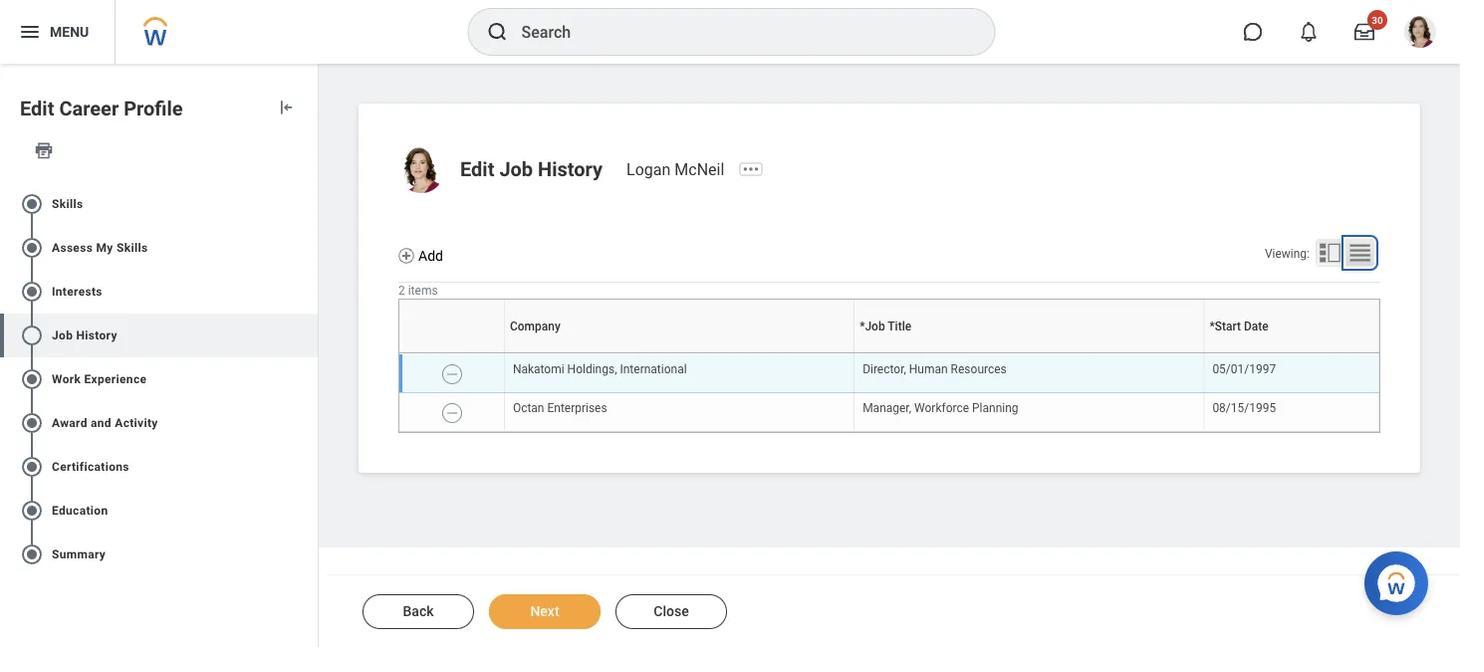 Task type: locate. For each thing, give the bounding box(es) containing it.
start inside row element
[[1215, 319, 1241, 333]]

1 vertical spatial skills
[[116, 241, 148, 255]]

certifications
[[52, 460, 129, 474]]

1 * from the left
[[860, 319, 865, 333]]

radio custom image for skills
[[20, 192, 44, 216]]

2 radio custom image from the top
[[20, 411, 44, 435]]

0 vertical spatial minus image
[[445, 366, 459, 384]]

4 error image from the top
[[298, 367, 318, 391]]

job for company
[[1027, 353, 1028, 354]]

1 vertical spatial company
[[677, 353, 681, 354]]

radio custom image left certifications at the left bottom of page
[[20, 455, 44, 479]]

1 vertical spatial history
[[76, 328, 117, 342]]

history left logan
[[538, 157, 603, 181]]

skills up assess at the left
[[52, 197, 83, 211]]

close
[[654, 604, 689, 620]]

minus image left nakatomi
[[445, 366, 459, 384]]

0 horizontal spatial *
[[860, 319, 865, 333]]

radio custom image for assess my skills
[[20, 236, 44, 260]]

1 row element from the top
[[399, 300, 1383, 353]]

job
[[499, 157, 533, 181], [865, 319, 885, 333], [52, 328, 73, 342], [1027, 353, 1028, 354]]

radio custom image for award and activity
[[20, 411, 44, 435]]

radio custom image inside summary link
[[20, 543, 44, 567]]

1 vertical spatial minus image
[[445, 405, 459, 422]]

print image
[[34, 140, 54, 160]]

notifications large image
[[1299, 22, 1319, 42]]

2 error image from the top
[[298, 236, 318, 260]]

radio custom image left job history
[[20, 323, 44, 347]]

error image inside work experience link
[[298, 367, 318, 391]]

error image inside award and activity link
[[298, 411, 318, 435]]

3 radio custom image from the top
[[20, 280, 44, 304]]

company up nakatomi
[[510, 319, 560, 333]]

radio custom image down print icon
[[20, 192, 44, 216]]

radio custom image
[[20, 192, 44, 216], [20, 236, 44, 260], [20, 280, 44, 304], [20, 323, 44, 347], [20, 499, 44, 523]]

1 error image from the top
[[298, 192, 318, 216]]

add link
[[398, 246, 443, 266]]

edit
[[20, 97, 54, 121], [460, 157, 494, 181]]

radio custom image left award
[[20, 411, 44, 435]]

error image
[[298, 323, 318, 347], [298, 411, 318, 435], [298, 455, 318, 479], [298, 499, 318, 523], [298, 543, 318, 567]]

30 button
[[1343, 10, 1387, 54]]

company for company job title start date
[[677, 353, 681, 354]]

1 vertical spatial title
[[1029, 353, 1031, 354]]

* up director,
[[860, 319, 865, 333]]

planning
[[972, 402, 1018, 415]]

1 horizontal spatial skills
[[116, 241, 148, 255]]

radio custom image inside assess my skills link
[[20, 236, 44, 260]]

work
[[52, 372, 81, 386]]

1 horizontal spatial title
[[1029, 353, 1031, 354]]

job title button
[[1027, 353, 1032, 354]]

career
[[59, 97, 119, 121]]

* start date
[[1209, 319, 1269, 333]]

1 vertical spatial date
[[1291, 353, 1293, 354]]

nakatomi
[[513, 363, 564, 377]]

1 horizontal spatial date
[[1291, 353, 1293, 354]]

list
[[0, 174, 318, 584]]

title for * job title
[[888, 319, 911, 333]]

start date button
[[1289, 353, 1294, 354]]

row element
[[399, 300, 1383, 353], [399, 355, 1379, 393], [399, 393, 1379, 432]]

radio custom image left summary at the bottom left of page
[[20, 543, 44, 567]]

viewing: option group
[[1265, 239, 1380, 271]]

Search Workday  search field
[[521, 10, 954, 54]]

manager, workforce planning
[[863, 402, 1018, 415]]

1 horizontal spatial edit
[[460, 157, 494, 181]]

0 horizontal spatial date
[[1244, 319, 1269, 333]]

action bar region
[[327, 575, 1460, 647]]

holdings,
[[567, 363, 617, 377]]

interests link
[[0, 270, 318, 314]]

error image inside certifications link
[[298, 455, 318, 479]]

error image inside "job history" link
[[298, 323, 318, 347]]

skills
[[52, 197, 83, 211], [116, 241, 148, 255]]

radio custom image for interests
[[20, 280, 44, 304]]

0 horizontal spatial skills
[[52, 197, 83, 211]]

radio custom image left assess at the left
[[20, 236, 44, 260]]

error image for certifications
[[298, 455, 318, 479]]

2 row element from the top
[[399, 355, 1379, 393]]

radio custom image left work on the left
[[20, 367, 44, 391]]

edit right 'employee's photo (logan mcneil)'
[[460, 157, 494, 181]]

error image inside summary link
[[298, 543, 318, 567]]

error image
[[298, 192, 318, 216], [298, 236, 318, 260], [298, 280, 318, 304], [298, 367, 318, 391]]

assess my skills link
[[0, 226, 318, 270]]

1 horizontal spatial *
[[1209, 319, 1215, 333]]

minus image for octan enterprises
[[445, 405, 459, 422]]

1 error image from the top
[[298, 323, 318, 347]]

2 * from the left
[[1209, 319, 1215, 333]]

company
[[510, 319, 560, 333], [677, 353, 681, 354]]

0 vertical spatial company
[[510, 319, 560, 333]]

company up international
[[677, 353, 681, 354]]

error image for education
[[298, 499, 318, 523]]

row element up manager,
[[399, 355, 1379, 393]]

radio custom image inside certifications link
[[20, 455, 44, 479]]

enterprises
[[547, 402, 607, 415]]

skills inside assess my skills link
[[116, 241, 148, 255]]

workday assistant region
[[1364, 544, 1436, 616]]

05/01/1997
[[1212, 363, 1276, 377]]

1 horizontal spatial history
[[538, 157, 603, 181]]

error image inside skills link
[[298, 192, 318, 216]]

date
[[1244, 319, 1269, 333], [1291, 353, 1293, 354]]

job history
[[52, 328, 117, 342]]

radio custom image
[[20, 367, 44, 391], [20, 411, 44, 435], [20, 455, 44, 479], [20, 543, 44, 567]]

0 horizontal spatial company
[[510, 319, 560, 333]]

edit career profile
[[20, 97, 183, 121]]

toolbar
[[1365, 283, 1380, 299]]

3 error image from the top
[[298, 455, 318, 479]]

2 error image from the top
[[298, 411, 318, 435]]

assess my skills
[[52, 241, 148, 255]]

4 error image from the top
[[298, 499, 318, 523]]

0 vertical spatial title
[[888, 319, 911, 333]]

1 vertical spatial edit
[[460, 157, 494, 181]]

error image for skills
[[298, 192, 318, 216]]

minus image left octan
[[445, 405, 459, 422]]

start
[[1215, 319, 1241, 333], [1289, 353, 1291, 354]]

0 vertical spatial edit
[[20, 97, 54, 121]]

5 radio custom image from the top
[[20, 499, 44, 523]]

radio custom image inside interests link
[[20, 280, 44, 304]]

3 error image from the top
[[298, 280, 318, 304]]

skills right my
[[116, 241, 148, 255]]

radio custom image left "interests"
[[20, 280, 44, 304]]

0 vertical spatial skills
[[52, 197, 83, 211]]

3 radio custom image from the top
[[20, 455, 44, 479]]

1 vertical spatial start
[[1289, 353, 1291, 354]]

2 radio custom image from the top
[[20, 236, 44, 260]]

error image inside education link
[[298, 499, 318, 523]]

row element down director,
[[399, 393, 1379, 432]]

radio custom image inside skills link
[[20, 192, 44, 216]]

0 horizontal spatial edit
[[20, 97, 54, 121]]

octan enterprises
[[513, 402, 607, 415]]

human
[[909, 363, 948, 377]]

2 minus image from the top
[[445, 405, 459, 422]]

activity
[[115, 416, 158, 430]]

menu
[[50, 24, 89, 40]]

back
[[403, 604, 434, 620]]

history
[[538, 157, 603, 181], [76, 328, 117, 342]]

add
[[418, 248, 443, 264]]

error image inside assess my skills link
[[298, 236, 318, 260]]

history up the work experience
[[76, 328, 117, 342]]

error image inside interests link
[[298, 280, 318, 304]]

4 radio custom image from the top
[[20, 543, 44, 567]]

1 radio custom image from the top
[[20, 192, 44, 216]]

0 horizontal spatial start
[[1215, 319, 1241, 333]]

edit up print icon
[[20, 97, 54, 121]]

4 radio custom image from the top
[[20, 323, 44, 347]]

3 row element from the top
[[399, 393, 1379, 432]]

job for *
[[865, 319, 885, 333]]

0 vertical spatial start
[[1215, 319, 1241, 333]]

*
[[860, 319, 865, 333], [1209, 319, 1215, 333]]

row element up director,
[[399, 300, 1383, 353]]

radio custom image left education
[[20, 499, 44, 523]]

0 horizontal spatial title
[[888, 319, 911, 333]]

2
[[398, 284, 405, 298]]

profile
[[124, 97, 183, 121]]

error image for job history
[[298, 323, 318, 347]]

inbox large image
[[1355, 22, 1374, 42]]

minus image
[[445, 366, 459, 384], [445, 405, 459, 422]]

nakatomi holdings, international
[[513, 363, 687, 377]]

1 minus image from the top
[[445, 366, 459, 384]]

* up 05/01/1997
[[1209, 319, 1215, 333]]

1 radio custom image from the top
[[20, 367, 44, 391]]

1 horizontal spatial company
[[677, 353, 681, 354]]

5 error image from the top
[[298, 543, 318, 567]]

logan
[[627, 160, 671, 179]]

title
[[888, 319, 911, 333], [1029, 353, 1031, 354]]

radio custom image inside award and activity link
[[20, 411, 44, 435]]

edit for edit career profile
[[20, 97, 54, 121]]



Task type: vqa. For each thing, say whether or not it's contained in the screenshot.
radio custom image within 'Education' link
yes



Task type: describe. For each thing, give the bounding box(es) containing it.
* for job
[[860, 319, 865, 333]]

resources
[[951, 363, 1007, 377]]

0 vertical spatial date
[[1244, 319, 1269, 333]]

director, human resources
[[863, 363, 1007, 377]]

international
[[620, 363, 687, 377]]

workforce
[[914, 402, 969, 415]]

company job title start date
[[677, 353, 1293, 354]]

minus image for nakatomi holdings, international
[[445, 366, 459, 384]]

award
[[52, 416, 87, 430]]

summary
[[52, 548, 106, 562]]

search image
[[486, 20, 509, 44]]

certifications link
[[0, 445, 318, 489]]

profile logan mcneil image
[[1404, 16, 1436, 52]]

education link
[[0, 489, 318, 533]]

logan mcneil
[[627, 160, 724, 179]]

error image for interests
[[298, 280, 318, 304]]

summary link
[[0, 533, 318, 576]]

* for start
[[1209, 319, 1215, 333]]

experience
[[84, 372, 147, 386]]

radio custom image for summary
[[20, 543, 44, 567]]

work experience
[[52, 372, 147, 386]]

Toggle to List Detail view radio
[[1316, 239, 1345, 267]]

0 vertical spatial history
[[538, 157, 603, 181]]

mcneil
[[675, 160, 724, 179]]

row element containing nakatomi holdings, international
[[399, 355, 1379, 393]]

edit job history
[[460, 157, 603, 181]]

08/15/1995
[[1212, 402, 1276, 415]]

employee's photo (logan mcneil) image
[[398, 147, 444, 193]]

2 items
[[398, 284, 438, 298]]

edit for edit job history
[[460, 157, 494, 181]]

job history link
[[0, 314, 318, 357]]

radio custom image for certifications
[[20, 455, 44, 479]]

list containing skills
[[0, 174, 318, 584]]

error image for summary
[[298, 543, 318, 567]]

education
[[52, 504, 108, 518]]

radio custom image for education
[[20, 499, 44, 523]]

error image for award and activity
[[298, 411, 318, 435]]

row element containing octan enterprises
[[399, 393, 1379, 432]]

error image for work experience
[[298, 367, 318, 391]]

close button
[[616, 595, 727, 629]]

items
[[408, 284, 438, 298]]

and
[[91, 416, 111, 430]]

manager,
[[863, 402, 911, 415]]

company for company
[[510, 319, 560, 333]]

Toggle to Grid view radio
[[1346, 239, 1374, 267]]

transformation import image
[[276, 98, 296, 118]]

job for edit
[[499, 157, 533, 181]]

director,
[[863, 363, 906, 377]]

next
[[530, 604, 559, 620]]

interests
[[52, 285, 102, 299]]

justify image
[[18, 20, 42, 44]]

* job title
[[860, 319, 911, 333]]

work experience link
[[0, 357, 318, 401]]

row element containing company
[[399, 300, 1383, 353]]

1 horizontal spatial start
[[1289, 353, 1291, 354]]

back button
[[363, 595, 474, 629]]

error image for assess my skills
[[298, 236, 318, 260]]

next button
[[489, 595, 601, 629]]

0 horizontal spatial history
[[76, 328, 117, 342]]

skills link
[[0, 182, 318, 226]]

menu button
[[0, 0, 115, 64]]

title for company job title start date
[[1029, 353, 1031, 354]]

skills inside skills link
[[52, 197, 83, 211]]

30
[[1372, 14, 1383, 26]]

octan
[[513, 402, 544, 415]]

logan mcneil element
[[627, 160, 736, 179]]

assess
[[52, 241, 93, 255]]

radio custom image for work experience
[[20, 367, 44, 391]]

radio custom image for job history
[[20, 323, 44, 347]]

viewing:
[[1265, 247, 1310, 261]]

company button
[[677, 353, 682, 354]]

award and activity
[[52, 416, 158, 430]]

award and activity link
[[0, 401, 318, 445]]

my
[[96, 241, 113, 255]]



